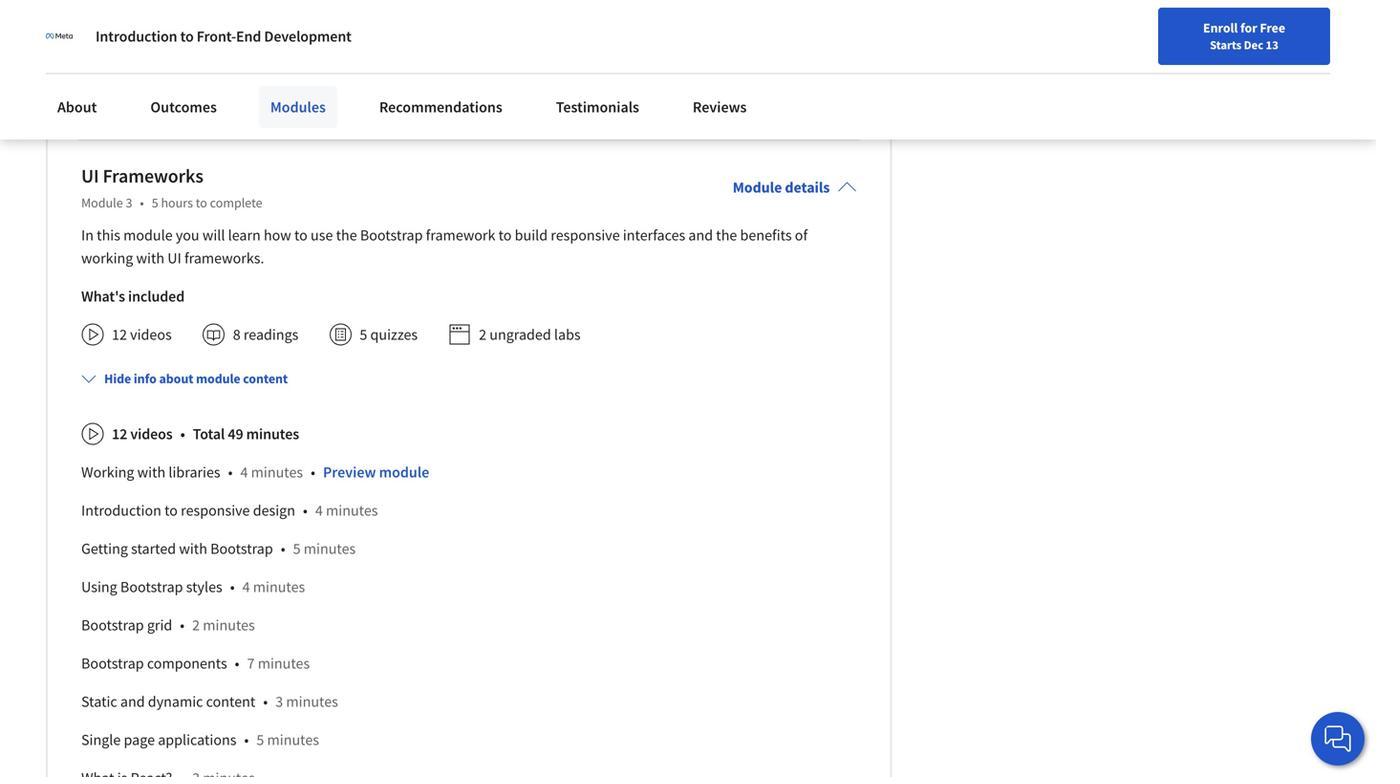 Task type: locate. For each thing, give the bounding box(es) containing it.
10
[[297, 38, 313, 58]]

with left libraries
[[137, 463, 166, 482]]

for
[[1241, 19, 1258, 36]]

None search field
[[273, 12, 588, 50]]

responsive right build
[[551, 226, 620, 245]]

1 vertical spatial 12
[[112, 425, 127, 444]]

2 vertical spatial module
[[379, 463, 430, 482]]

interfaces
[[623, 226, 686, 245]]

styles
[[186, 578, 223, 597]]

• total 49 minutes
[[180, 425, 299, 444]]

videos
[[130, 325, 172, 344], [130, 425, 173, 444]]

1 horizontal spatial module
[[196, 370, 240, 387]]

ui up included
[[168, 249, 181, 268]]

4 for libraries
[[240, 463, 248, 482]]

1 vertical spatial videos
[[130, 425, 173, 444]]

5 quizzes
[[360, 325, 418, 344]]

1 discussion prompt
[[112, 38, 242, 58]]

3 up single page applications • 5 minutes
[[276, 692, 283, 712]]

8
[[233, 325, 241, 344]]

0 horizontal spatial the
[[336, 226, 357, 245]]

2
[[479, 325, 487, 344], [192, 616, 200, 635]]

• inside ui frameworks module 3 • 5 hours to complete
[[140, 194, 144, 212]]

started
[[131, 539, 176, 559]]

module up benefits
[[733, 178, 782, 197]]

and left styling
[[323, 77, 347, 96]]

quizzes
[[371, 325, 418, 344]]

1 videos from the top
[[130, 325, 172, 344]]

2 left ungraded
[[479, 325, 487, 344]]

to inside ui frameworks module 3 • 5 hours to complete
[[196, 194, 207, 212]]

benefits
[[741, 226, 792, 245]]

0 vertical spatial 2
[[479, 325, 487, 344]]

5 left quizzes
[[360, 325, 367, 344]]

and inside the info about module content element
[[120, 692, 145, 712]]

2 ungraded labs
[[479, 325, 581, 344]]

2 videos from the top
[[130, 425, 173, 444]]

12
[[112, 325, 127, 344], [112, 425, 127, 444]]

use
[[311, 226, 333, 245]]

hide info about module content
[[104, 370, 288, 387]]

0 vertical spatial 4
[[240, 463, 248, 482]]

details
[[785, 178, 830, 197]]

the left benefits
[[716, 226, 737, 245]]

videos inside the info about module content element
[[130, 425, 173, 444]]

content down '7'
[[206, 692, 256, 712]]

complete
[[210, 194, 263, 212]]

you inside "in this module you will learn how to use the bootstrap framework to build responsive interfaces and the benefits of working with ui frameworks."
[[176, 226, 199, 245]]

2 vertical spatial 4
[[242, 578, 250, 597]]

and right interfaces
[[689, 226, 713, 245]]

1 horizontal spatial 2
[[479, 325, 487, 344]]

1 horizontal spatial ui
[[168, 249, 181, 268]]

1 vertical spatial responsive
[[181, 501, 250, 520]]

2 12 from the top
[[112, 425, 127, 444]]

module right preview
[[379, 463, 430, 482]]

• right design on the left
[[303, 501, 308, 520]]

included
[[128, 287, 185, 306]]

0 horizontal spatial ui
[[81, 164, 99, 188]]

0 vertical spatial videos
[[130, 325, 172, 344]]

2 horizontal spatial the
[[716, 226, 737, 245]]

ui
[[81, 164, 99, 188], [168, 249, 181, 268]]

0 vertical spatial introduction
[[96, 27, 177, 46]]

introduction for introduction to responsive design • 4 minutes
[[81, 501, 162, 520]]

0 horizontal spatial total
[[193, 425, 225, 444]]

bootstrap left framework at top
[[360, 226, 423, 245]]

0 horizontal spatial and
[[120, 692, 145, 712]]

1 vertical spatial total
[[193, 425, 225, 444]]

working with libraries • 4 minutes • preview module
[[81, 463, 430, 482]]

module right 'this'
[[123, 226, 173, 245]]

0 vertical spatial with
[[136, 249, 165, 268]]

0 vertical spatial 3
[[126, 194, 132, 212]]

introduction
[[96, 27, 177, 46], [81, 501, 162, 520]]

0 vertical spatial ui
[[81, 164, 99, 188]]

discussion
[[123, 38, 191, 58]]

the right use
[[336, 226, 357, 245]]

• left preview
[[311, 463, 316, 482]]

4 right design on the left
[[315, 501, 323, 520]]

static and dynamic content • 3 minutes
[[81, 692, 338, 712]]

1 horizontal spatial you
[[203, 77, 227, 96]]

introduction up challenges
[[96, 27, 177, 46]]

1 vertical spatial content
[[206, 692, 256, 712]]

about
[[57, 98, 97, 117]]

total left 10
[[262, 38, 295, 58]]

the
[[396, 77, 417, 96], [336, 226, 357, 245], [716, 226, 737, 245]]

0 vertical spatial responsive
[[551, 226, 620, 245]]

you
[[203, 77, 227, 96], [176, 226, 199, 245]]

4
[[240, 463, 248, 482], [315, 501, 323, 520], [242, 578, 250, 597]]

3 down frameworks
[[126, 194, 132, 212]]

bootstrap down 'started'
[[120, 578, 183, 597]]

with
[[136, 249, 165, 268], [137, 463, 166, 482], [179, 539, 207, 559]]

0 vertical spatial content
[[243, 370, 288, 387]]

3
[[126, 194, 132, 212], [276, 692, 283, 712]]

reviews link
[[682, 86, 759, 128]]

12 videos inside the info about module content element
[[112, 425, 173, 444]]

0 horizontal spatial you
[[176, 226, 199, 245]]

content down 8 readings
[[243, 370, 288, 387]]

total inside the info about module content element
[[193, 425, 225, 444]]

info about module content element
[[74, 354, 857, 777]]

5 down design on the left
[[293, 539, 301, 559]]

12 videos down what's included
[[112, 325, 172, 344]]

minutes
[[316, 38, 369, 58], [246, 425, 299, 444], [251, 463, 303, 482], [326, 501, 378, 520], [304, 539, 356, 559], [253, 578, 305, 597], [203, 616, 255, 635], [258, 654, 310, 673], [286, 692, 338, 712], [267, 731, 319, 750]]

0 vertical spatial 12
[[112, 325, 127, 344]]

2 right grid
[[192, 616, 200, 635]]

to up 'started'
[[165, 501, 178, 520]]

1 vertical spatial 4
[[315, 501, 323, 520]]

8 readings
[[233, 325, 299, 344]]

to inside the info about module content element
[[165, 501, 178, 520]]

of
[[795, 226, 808, 245]]

introduction down working
[[81, 501, 162, 520]]

ui up in
[[81, 164, 99, 188]]

• right grid
[[180, 616, 185, 635]]

starts
[[1211, 37, 1242, 53]]

videos down included
[[130, 325, 172, 344]]

introduction to front-end development
[[96, 27, 352, 46]]

• down design on the left
[[281, 539, 286, 559]]

4 right styles in the bottom left of the page
[[242, 578, 250, 597]]

module
[[123, 226, 173, 245], [196, 370, 240, 387], [379, 463, 430, 482]]

1 horizontal spatial 3
[[276, 692, 283, 712]]

the right styling
[[396, 77, 417, 96]]

0 horizontal spatial responsive
[[181, 501, 250, 520]]

0 horizontal spatial 3
[[126, 194, 132, 212]]

1 vertical spatial 3
[[276, 692, 283, 712]]

working
[[81, 249, 133, 268]]

and right static
[[120, 692, 145, 712]]

with up using bootstrap styles • 4 minutes
[[179, 539, 207, 559]]

1 horizontal spatial module
[[733, 178, 782, 197]]

4 down the • total 49 minutes
[[240, 463, 248, 482]]

total left the 49
[[193, 425, 225, 444]]

1 vertical spatial you
[[176, 226, 199, 245]]

and inside "in this module you will learn how to use the bootstrap framework to build responsive interfaces and the benefits of working with ui frameworks."
[[689, 226, 713, 245]]

introduction for introduction to front-end development
[[96, 27, 177, 46]]

1 horizontal spatial and
[[323, 77, 347, 96]]

•
[[250, 38, 255, 58], [140, 194, 144, 212], [180, 425, 185, 444], [228, 463, 233, 482], [311, 463, 316, 482], [303, 501, 308, 520], [281, 539, 286, 559], [230, 578, 235, 597], [180, 616, 185, 635], [235, 654, 240, 673], [263, 692, 268, 712], [244, 731, 249, 750]]

0 horizontal spatial module
[[81, 194, 123, 212]]

videos down info in the left top of the page
[[130, 425, 173, 444]]

1 vertical spatial and
[[689, 226, 713, 245]]

• right libraries
[[228, 463, 233, 482]]

and
[[323, 77, 347, 96], [689, 226, 713, 245], [120, 692, 145, 712]]

ui frameworks module 3 • 5 hours to complete
[[81, 164, 263, 212]]

0 horizontal spatial 2
[[192, 616, 200, 635]]

module
[[733, 178, 782, 197], [81, 194, 123, 212]]

12 videos up working
[[112, 425, 173, 444]]

1 vertical spatial 2
[[192, 616, 200, 635]]

to
[[180, 27, 194, 46], [196, 194, 207, 212], [294, 226, 308, 245], [499, 226, 512, 245], [165, 501, 178, 520]]

module inside ui frameworks module 3 • 5 hours to complete
[[81, 194, 123, 212]]

1 vertical spatial module
[[196, 370, 240, 387]]

introduction inside the info about module content element
[[81, 501, 162, 520]]

hide
[[104, 370, 131, 387]]

1 vertical spatial ui
[[168, 249, 181, 268]]

12 up working
[[112, 425, 127, 444]]

with up included
[[136, 249, 165, 268]]

2 horizontal spatial and
[[689, 226, 713, 245]]

bootstrap down using
[[81, 616, 144, 635]]

module up 'this'
[[81, 194, 123, 212]]

0 vertical spatial module
[[123, 226, 173, 245]]

1 vertical spatial 12 videos
[[112, 425, 173, 444]]

page
[[124, 731, 155, 750]]

1 12 from the top
[[112, 325, 127, 344]]

module right about on the left of page
[[196, 370, 240, 387]]

to right hours
[[196, 194, 207, 212]]

total for total 10 minutes
[[262, 38, 295, 58]]

1 horizontal spatial responsive
[[551, 226, 620, 245]]

free
[[1260, 19, 1286, 36]]

2 12 videos from the top
[[112, 425, 173, 444]]

0 horizontal spatial module
[[123, 226, 173, 245]]

bootstrap down introduction to responsive design • 4 minutes
[[210, 539, 273, 559]]

with inside "in this module you will learn how to use the bootstrap framework to build responsive interfaces and the benefits of working with ui frameworks."
[[136, 249, 165, 268]]

1 vertical spatial introduction
[[81, 501, 162, 520]]

1 horizontal spatial total
[[262, 38, 295, 58]]

modules link
[[259, 86, 337, 128]]

• down frameworks
[[140, 194, 144, 212]]

in
[[81, 226, 94, 245]]

12 videos
[[112, 325, 172, 344], [112, 425, 173, 444]]

you left will
[[176, 226, 199, 245]]

0 vertical spatial 12 videos
[[112, 325, 172, 344]]

bootstrap
[[360, 226, 423, 245], [210, 539, 273, 559], [120, 578, 183, 597], [81, 616, 144, 635], [81, 654, 144, 673]]

responsive inside the info about module content element
[[181, 501, 250, 520]]

using bootstrap styles • 4 minutes
[[81, 578, 305, 597]]

0 vertical spatial total
[[262, 38, 295, 58]]

getting
[[81, 539, 128, 559]]

responsive
[[551, 226, 620, 245], [181, 501, 250, 520]]

1 horizontal spatial the
[[396, 77, 417, 96]]

5 inside ui frameworks module 3 • 5 hours to complete
[[152, 194, 158, 212]]

content
[[243, 370, 288, 387], [206, 692, 256, 712]]

5 left hours
[[152, 194, 158, 212]]

menu item
[[1011, 19, 1134, 81]]

12 down what's included
[[112, 325, 127, 344]]

2 vertical spatial and
[[120, 692, 145, 712]]

5
[[152, 194, 158, 212], [360, 325, 367, 344], [293, 539, 301, 559], [257, 731, 264, 750]]

total
[[262, 38, 295, 58], [193, 425, 225, 444]]

responsive up 'getting started with bootstrap • 5 minutes'
[[181, 501, 250, 520]]

you left faced
[[203, 77, 227, 96]]



Task type: vqa. For each thing, say whether or not it's contained in the screenshot.
3 to the top
yes



Task type: describe. For each thing, give the bounding box(es) containing it.
faced
[[230, 77, 265, 96]]

challenges
[[132, 77, 200, 96]]

recommendations link
[[368, 86, 514, 128]]

single
[[81, 731, 121, 750]]

grid
[[147, 616, 172, 635]]

coursera image
[[23, 16, 144, 46]]

to left build
[[499, 226, 512, 245]]

to left use
[[294, 226, 308, 245]]

ui inside ui frameworks module 3 • 5 hours to complete
[[81, 164, 99, 188]]

• left '7'
[[235, 654, 240, 673]]

• total 10 minutes
[[250, 38, 369, 58]]

frameworks.
[[185, 249, 264, 268]]

show notifications image
[[1154, 24, 1177, 47]]

dec
[[1245, 37, 1264, 53]]

in this module you will learn how to use the bootstrap framework to build responsive interfaces and the benefits of working with ui frameworks.
[[81, 226, 808, 268]]

3 inside ui frameworks module 3 • 5 hours to complete
[[126, 194, 132, 212]]

testimonials link
[[545, 86, 651, 128]]

responsive inside "in this module you will learn how to use the bootstrap framework to build responsive interfaces and the benefits of working with ui frameworks."
[[551, 226, 620, 245]]

about link
[[46, 86, 108, 128]]

5 right applications
[[257, 731, 264, 750]]

webpage
[[420, 77, 478, 96]]

working
[[81, 463, 134, 482]]

getting started with bootstrap • 5 minutes
[[81, 539, 356, 559]]

chat with us image
[[1323, 724, 1354, 754]]

readings
[[244, 325, 299, 344]]

learn
[[228, 226, 261, 245]]

introduction to responsive design • 4 minutes
[[81, 501, 378, 520]]

hours
[[161, 194, 193, 212]]

enroll
[[1204, 19, 1238, 36]]

preview module link
[[323, 463, 430, 482]]

• right the prompt
[[250, 38, 255, 58]]

ui inside "in this module you will learn how to use the bootstrap framework to build responsive interfaces and the benefits of working with ui frameworks."
[[168, 249, 181, 268]]

discuss challenges you faced creating and styling the webpage
[[81, 77, 478, 96]]

what's
[[81, 287, 125, 306]]

outcomes link
[[139, 86, 228, 128]]

7
[[247, 654, 255, 673]]

front-
[[197, 27, 236, 46]]

1 vertical spatial with
[[137, 463, 166, 482]]

development
[[264, 27, 352, 46]]

hide info about module content button
[[74, 362, 296, 396]]

• up single page applications • 5 minutes
[[263, 692, 268, 712]]

module inside dropdown button
[[196, 370, 240, 387]]

2 inside the info about module content element
[[192, 616, 200, 635]]

frameworks
[[103, 164, 203, 188]]

3 inside the info about module content element
[[276, 692, 283, 712]]

4 for styles
[[242, 578, 250, 597]]

bootstrap components • 7 minutes
[[81, 654, 310, 673]]

outcomes
[[150, 98, 217, 117]]

module inside "in this module you will learn how to use the bootstrap framework to build responsive interfaces and the benefits of working with ui frameworks."
[[123, 226, 173, 245]]

creating
[[268, 77, 320, 96]]

0 vertical spatial you
[[203, 77, 227, 96]]

discuss
[[81, 77, 129, 96]]

testimonials
[[556, 98, 640, 117]]

ungraded
[[490, 325, 551, 344]]

to left front-
[[180, 27, 194, 46]]

module details
[[733, 178, 830, 197]]

applications
[[158, 731, 237, 750]]

content inside "hide info about module content" dropdown button
[[243, 370, 288, 387]]

dynamic
[[148, 692, 203, 712]]

end
[[236, 27, 261, 46]]

will
[[203, 226, 225, 245]]

info
[[134, 370, 157, 387]]

this
[[97, 226, 120, 245]]

using
[[81, 578, 117, 597]]

about
[[159, 370, 194, 387]]

• right styles in the bottom left of the page
[[230, 578, 235, 597]]

prompt
[[194, 38, 242, 58]]

reviews
[[693, 98, 747, 117]]

preview
[[323, 463, 376, 482]]

what's included
[[81, 287, 185, 306]]

framework
[[426, 226, 496, 245]]

how
[[264, 226, 291, 245]]

static
[[81, 692, 117, 712]]

2 vertical spatial with
[[179, 539, 207, 559]]

design
[[253, 501, 295, 520]]

styling
[[350, 77, 393, 96]]

meta image
[[46, 23, 73, 50]]

49
[[228, 425, 243, 444]]

build
[[515, 226, 548, 245]]

enroll for free starts dec 13
[[1204, 19, 1286, 53]]

13
[[1266, 37, 1279, 53]]

• up libraries
[[180, 425, 185, 444]]

labs
[[554, 325, 581, 344]]

modules
[[270, 98, 326, 117]]

1 12 videos from the top
[[112, 325, 172, 344]]

2 horizontal spatial module
[[379, 463, 430, 482]]

libraries
[[169, 463, 221, 482]]

bootstrap up static
[[81, 654, 144, 673]]

single page applications • 5 minutes
[[81, 731, 319, 750]]

1
[[112, 38, 120, 58]]

bootstrap inside "in this module you will learn how to use the bootstrap framework to build responsive interfaces and the benefits of working with ui frameworks."
[[360, 226, 423, 245]]

components
[[147, 654, 227, 673]]

0 vertical spatial and
[[323, 77, 347, 96]]

recommendations
[[379, 98, 503, 117]]

• right applications
[[244, 731, 249, 750]]

12 inside the info about module content element
[[112, 425, 127, 444]]

bootstrap grid • 2 minutes
[[81, 616, 255, 635]]

total for total 49 minutes
[[193, 425, 225, 444]]



